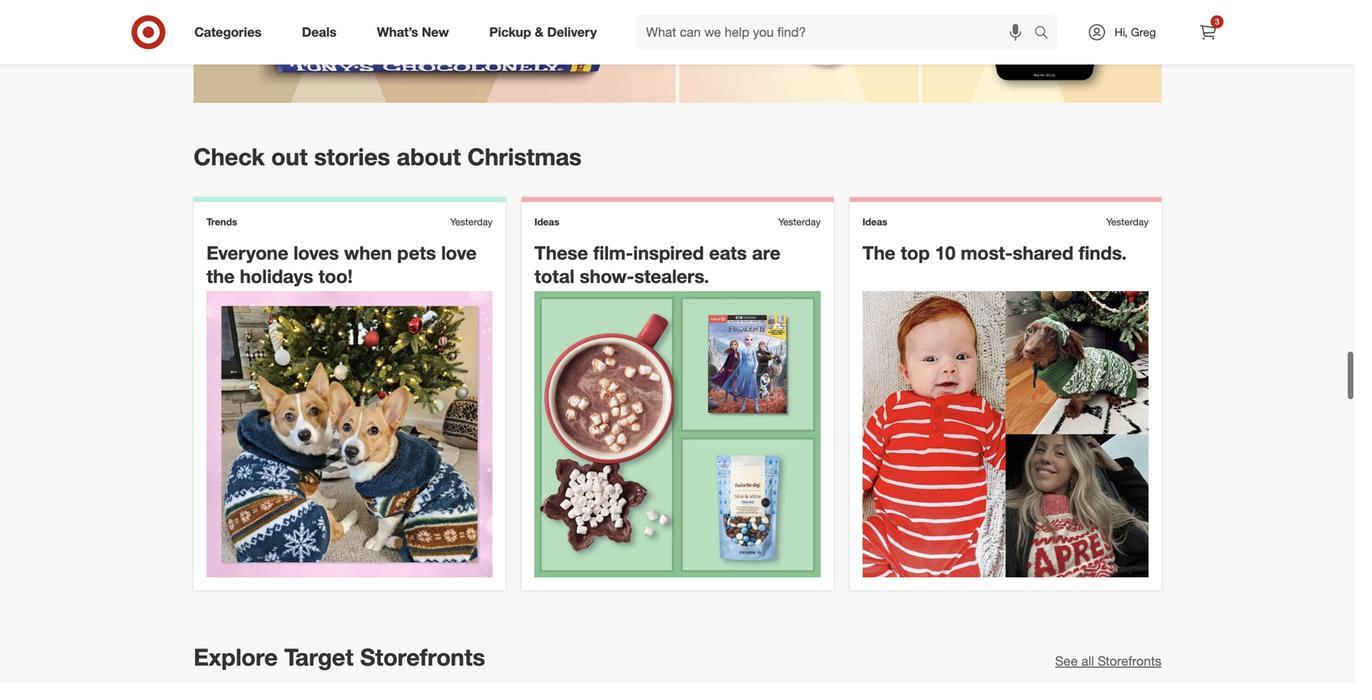 Task type: vqa. For each thing, say whether or not it's contained in the screenshot.
the left at
no



Task type: describe. For each thing, give the bounding box(es) containing it.
love
[[441, 242, 477, 264]]

explore
[[194, 643, 278, 671]]

these film-inspired eats are total show-stealers. image
[[534, 291, 821, 577]]

search
[[1027, 26, 1066, 42]]

target
[[284, 643, 354, 671]]

storefronts for see all storefronts
[[1098, 653, 1161, 669]]

loves
[[294, 242, 339, 264]]

What can we help you find? suggestions appear below search field
[[636, 15, 1038, 50]]

the top 10 most-shared finds.
[[862, 242, 1127, 264]]

all
[[1081, 653, 1094, 669]]

pickup & delivery link
[[476, 15, 617, 50]]

see
[[1055, 653, 1078, 669]]

yesterday for these film-inspired eats are total show-stealers.
[[778, 216, 821, 228]]

about
[[397, 142, 461, 171]]

&
[[535, 24, 544, 40]]

new
[[422, 24, 449, 40]]

see all storefronts link
[[1055, 652, 1161, 670]]

delivery
[[547, 24, 597, 40]]

hi,
[[1115, 25, 1128, 39]]

film-
[[593, 242, 633, 264]]

deals link
[[288, 15, 357, 50]]

pickup & delivery
[[489, 24, 597, 40]]

show-
[[580, 265, 634, 288]]

explore target storefronts
[[194, 643, 485, 671]]

trends
[[206, 216, 237, 228]]

greg
[[1131, 25, 1156, 39]]

stealers.
[[634, 265, 709, 288]]

hi, greg
[[1115, 25, 1156, 39]]

storefronts for explore target storefronts
[[360, 643, 485, 671]]

what's
[[377, 24, 418, 40]]

the
[[862, 242, 895, 264]]

ideas for the top 10 most-shared finds.
[[862, 216, 887, 228]]

search button
[[1027, 15, 1066, 53]]

total
[[534, 265, 575, 288]]

holidays
[[240, 265, 313, 288]]

eats
[[709, 242, 747, 264]]

see all storefronts
[[1055, 653, 1161, 669]]



Task type: locate. For each thing, give the bounding box(es) containing it.
ideas for these film-inspired eats are total show-stealers.
[[534, 216, 559, 228]]

1 horizontal spatial ideas
[[862, 216, 887, 228]]

1 horizontal spatial yesterday
[[778, 216, 821, 228]]

these film-inspired eats are total show-stealers.
[[534, 242, 781, 288]]

too!
[[318, 265, 353, 288]]

0 horizontal spatial storefronts
[[360, 643, 485, 671]]

out
[[271, 142, 308, 171]]

yesterday
[[450, 216, 493, 228], [778, 216, 821, 228], [1106, 216, 1149, 228]]

finds.
[[1079, 242, 1127, 264]]

are
[[752, 242, 781, 264]]

categories
[[194, 24, 262, 40]]

storefronts
[[360, 643, 485, 671], [1098, 653, 1161, 669]]

when
[[344, 242, 392, 264]]

ideas up these at the left top of page
[[534, 216, 559, 228]]

what's new link
[[363, 15, 469, 50]]

categories link
[[181, 15, 282, 50]]

2 ideas from the left
[[862, 216, 887, 228]]

0 horizontal spatial ideas
[[534, 216, 559, 228]]

most-
[[961, 242, 1013, 264]]

check
[[194, 142, 265, 171]]

yesterday up finds.
[[1106, 216, 1149, 228]]

3 yesterday from the left
[[1106, 216, 1149, 228]]

2 yesterday from the left
[[778, 216, 821, 228]]

1 ideas from the left
[[534, 216, 559, 228]]

deals
[[302, 24, 337, 40]]

1 horizontal spatial storefronts
[[1098, 653, 1161, 669]]

pickup
[[489, 24, 531, 40]]

0 horizontal spatial yesterday
[[450, 216, 493, 228]]

3
[[1215, 17, 1219, 27]]

yesterday for everyone loves when pets love the holidays too!
[[450, 216, 493, 228]]

yesterday for the top 10 most-shared finds.
[[1106, 216, 1149, 228]]

christmas
[[467, 142, 582, 171]]

2 horizontal spatial yesterday
[[1106, 216, 1149, 228]]

the
[[206, 265, 235, 288]]

everyone loves when pets love the holidays too!
[[206, 242, 477, 288]]

3 link
[[1191, 15, 1226, 50]]

ideas
[[534, 216, 559, 228], [862, 216, 887, 228]]

the top 10 most-shared finds. image
[[862, 291, 1149, 577]]

yesterday up the are
[[778, 216, 821, 228]]

pets
[[397, 242, 436, 264]]

stories
[[314, 142, 390, 171]]

these
[[534, 242, 588, 264]]

check out stories about christmas
[[194, 142, 582, 171]]

everyone
[[206, 242, 288, 264]]

inspired
[[633, 242, 704, 264]]

yesterday up 'love'
[[450, 216, 493, 228]]

ideas up the 'the'
[[862, 216, 887, 228]]

10
[[935, 242, 956, 264]]

shared
[[1013, 242, 1073, 264]]

what's new
[[377, 24, 449, 40]]

top
[[901, 242, 930, 264]]

1 yesterday from the left
[[450, 216, 493, 228]]

everyone loves when pets love the holidays too! image
[[206, 291, 493, 577]]



